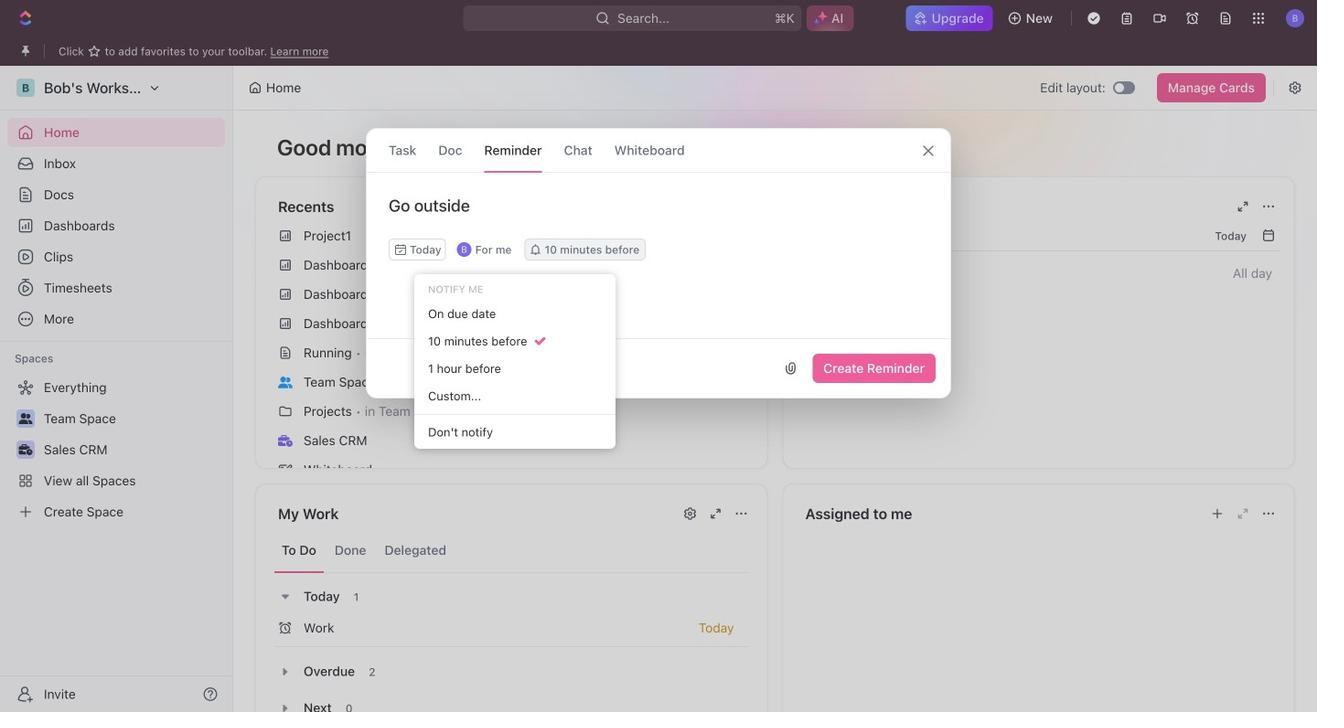 Task type: describe. For each thing, give the bounding box(es) containing it.
sidebar navigation
[[0, 66, 233, 713]]

Reminder na﻿me or type '/' for commands text field
[[367, 195, 951, 239]]



Task type: vqa. For each thing, say whether or not it's contained in the screenshot.
pizza slice image
no



Task type: locate. For each thing, give the bounding box(es) containing it.
user group image
[[278, 377, 293, 388]]

business time image
[[278, 435, 293, 447]]

tree
[[7, 373, 225, 527]]

tab list
[[274, 529, 749, 574]]

dialog
[[366, 128, 952, 399]]

tree inside sidebar navigation
[[7, 373, 225, 527]]



